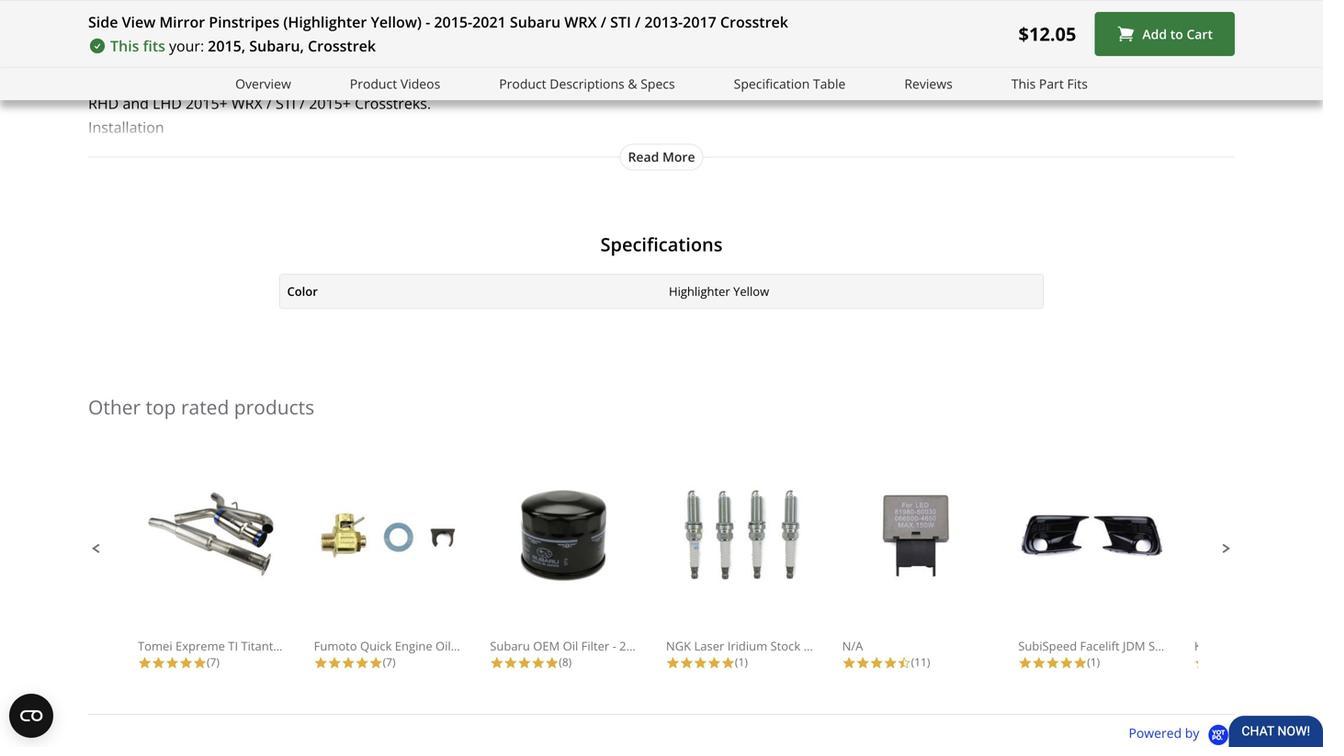 Task type: describe. For each thing, give the bounding box(es) containing it.
little inside 'shown on our sti equipped with matte carbon mirror covers. here's a low cost, simple modification that will attract a little more attention towards your vehicle.  fits both rhd and lhd 2015+ wrx / sti / 2015+ crosstreks. installation a wet installation is recommended.  with wet installations a mixture of soap and water is recommended.  clean the application area first.  then, use one drop of dishwasher soap in a cup of water, mix, and wet the bumper area of your vehicle.  wet your fingers with this mixture and the pinstripe pieces.  simply remove the pinstripe from the backing paper and apply it to the bumper after wetting.  allow to dry.'
[[469, 69, 499, 89]]

0 horizontal spatial to
[[336, 214, 350, 234]]

and up the "water," on the left
[[607, 142, 633, 161]]

both inside here's a low cost, simple modification that will attract a little more attention towards your vehicle.  fits both rhd and lhd 2015+ wrx / sti / 2015+ crosstreks.
[[786, 0, 819, 16]]

1 vertical spatial bumper
[[381, 214, 435, 234]]

subaru inside subaru oem oil filter - 2015+ wrx link
[[490, 638, 530, 654]]

and down 'wet'
[[253, 214, 279, 234]]

cup
[[565, 166, 590, 186]]

specification table
[[734, 75, 846, 92]]

2 star image from the left
[[152, 656, 165, 670]]

wrx inside here's a low cost, simple modification that will attract a little more attention towards your vehicle.  fits both rhd and lhd 2015+ wrx / sti / 2015+ crosstreks.
[[231, 20, 263, 40]]

5 star image from the left
[[490, 656, 504, 670]]

tomei expreme ti titantium cat-back...
[[138, 638, 356, 654]]

titantium
[[241, 638, 295, 654]]

add
[[1143, 25, 1167, 43]]

tomei
[[138, 638, 172, 654]]

pieces.
[[587, 190, 635, 210]]

1 oil from the left
[[436, 638, 451, 654]]

highlighter yellow
[[669, 283, 769, 299]]

and up "installation"
[[123, 93, 149, 113]]

7 star image from the left
[[518, 656, 531, 670]]

remove
[[688, 190, 740, 210]]

fingers
[[296, 190, 343, 210]]

clean
[[803, 142, 841, 161]]

oem
[[533, 638, 560, 654]]

top
[[146, 394, 176, 420]]

1 total reviews element for facelift
[[1018, 654, 1165, 670]]

from
[[88, 214, 122, 234]]

products
[[234, 394, 314, 420]]

dry.
[[593, 214, 619, 234]]

low inside 'shown on our sti equipped with matte carbon mirror covers. here's a low cost, simple modification that will attract a little more attention towards your vehicle.  fits both rhd and lhd 2015+ wrx / sti / 2015+ crosstreks. installation a wet installation is recommended.  with wet installations a mixture of soap and water is recommended.  clean the application area first.  then, use one drop of dishwasher soap in a cup of water, mix, and wet the bumper area of your vehicle.  wet your fingers with this mixture and the pinstripe pieces.  simply remove the pinstripe from the backing paper and apply it to the bumper after wetting.  allow to dry.'
[[148, 69, 172, 89]]

&
[[628, 75, 637, 92]]

water
[[637, 142, 676, 161]]

note:
[[435, 20, 479, 40]]

1 is from the left
[[209, 142, 220, 161]]

engine
[[395, 638, 432, 654]]

this part fits
[[1012, 75, 1088, 92]]

8 total reviews element
[[490, 654, 637, 670]]

the down a
[[88, 166, 111, 186]]

the up "wetting."
[[496, 190, 519, 210]]

part
[[1039, 75, 1064, 92]]

of right cup
[[594, 166, 608, 186]]

fumoto quick engine oil drain valve... link
[[314, 486, 527, 654]]

14 star image from the left
[[1018, 656, 1032, 670]]

more inside 'shown on our sti equipped with matte carbon mirror covers. here's a low cost, simple modification that will attract a little more attention towards your vehicle.  fits both rhd and lhd 2015+ wrx / sti / 2015+ crosstreks. installation a wet installation is recommended.  with wet installations a mixture of soap and water is recommended.  clean the application area first.  then, use one drop of dishwasher soap in a cup of water, mix, and wet the bumper area of your vehicle.  wet your fingers with this mixture and the pinstripe pieces.  simply remove the pinstripe from the backing paper and apply it to the bumper after wetting.  allow to dry.'
[[502, 69, 539, 89]]

simple inside 'shown on our sti equipped with matte carbon mirror covers. here's a low cost, simple modification that will attract a little more attention towards your vehicle.  fits both rhd and lhd 2015+ wrx / sti / 2015+ crosstreks. installation a wet installation is recommended.  with wet installations a mixture of soap and water is recommended.  clean the application area first.  then, use one drop of dishwasher soap in a cup of water, mix, and wet the bumper area of your vehicle.  wet your fingers with this mixture and the pinstripe pieces.  simply remove the pinstripe from the backing paper and apply it to the bumper after wetting.  allow to dry.'
[[211, 69, 256, 89]]

side
[[88, 12, 118, 32]]

2017
[[683, 12, 717, 32]]

ti
[[228, 638, 238, 654]]

2 pinstripe from the left
[[770, 190, 831, 210]]

cat-
[[298, 638, 320, 654]]

wetting.
[[476, 214, 530, 234]]

installations
[[397, 142, 479, 161]]

0 horizontal spatial crosstrek
[[308, 36, 376, 56]]

fumoto quick engine oil drain valve...
[[314, 638, 527, 654]]

stock
[[771, 638, 801, 654]]

a down covers.
[[136, 69, 144, 89]]

vehicle. inside here's a low cost, simple modification that will attract a little more attention towards your vehicle.  fits both rhd and lhd 2015+ wrx / sti / 2015+ crosstreks.
[[704, 0, 755, 16]]

6 star image from the left
[[504, 656, 518, 670]]

product for product videos
[[350, 75, 397, 92]]

other top rated products
[[88, 394, 314, 420]]

range...
[[833, 638, 877, 654]]

your inside here's a low cost, simple modification that will attract a little more attention towards your vehicle.  fits both rhd and lhd 2015+ wrx / sti / 2015+ crosstreks.
[[669, 0, 700, 16]]

towards inside here's a low cost, simple modification that will attract a little more attention towards your vehicle.  fits both rhd and lhd 2015+ wrx / sti / 2015+ crosstreks.
[[609, 0, 665, 16]]

6 star image from the left
[[369, 656, 383, 670]]

a up dishwasher
[[483, 142, 491, 161]]

product videos
[[350, 75, 440, 92]]

half star image
[[897, 656, 911, 670]]

1 vertical spatial vehicle.
[[704, 69, 755, 89]]

sti right our
[[583, 20, 603, 40]]

subispeed facelift jdm style drl +... link
[[1018, 486, 1220, 654]]

/ left 2013-
[[635, 12, 641, 32]]

modification inside here's a low cost, simple modification that will attract a little more attention towards your vehicle.  fits both rhd and lhd 2015+ wrx / sti / 2015+ crosstreks.
[[260, 0, 346, 16]]

1 recommended. from the left
[[224, 142, 329, 161]]

crosstreks. inside 'shown on our sti equipped with matte carbon mirror covers. here's a low cost, simple modification that will attract a little more attention towards your vehicle.  fits both rhd and lhd 2015+ wrx / sti / 2015+ crosstreks. installation a wet installation is recommended.  with wet installations a mixture of soap and water is recommended.  clean the application area first.  then, use one drop of dishwasher soap in a cup of water, mix, and wet the bumper area of your vehicle.  wet your fingers with this mixture and the pinstripe pieces.  simply remove the pinstripe from the backing paper and apply it to the bumper after wetting.  allow to dry.'
[[355, 93, 431, 113]]

drain
[[454, 638, 485, 654]]

in
[[537, 166, 549, 186]]

attract inside 'shown on our sti equipped with matte carbon mirror covers. here's a low cost, simple modification that will attract a little more attention towards your vehicle.  fits both rhd and lhd 2015+ wrx / sti / 2015+ crosstreks. installation a wet installation is recommended.  with wet installations a mixture of soap and water is recommended.  clean the application area first.  then, use one drop of dishwasher soap in a cup of water, mix, and wet the bumper area of your vehicle.  wet your fingers with this mixture and the pinstripe pieces.  simply remove the pinstripe from the backing paper and apply it to the bumper after wetting.  allow to dry.'
[[408, 69, 453, 89]]

cost, inside 'shown on our sti equipped with matte carbon mirror covers. here's a low cost, simple modification that will attract a little more attention towards your vehicle.  fits both rhd and lhd 2015+ wrx / sti / 2015+ crosstreks. installation a wet installation is recommended.  with wet installations a mixture of soap and water is recommended.  clean the application area first.  then, use one drop of dishwasher soap in a cup of water, mix, and wet the bumper area of your vehicle.  wet your fingers with this mixture and the pinstripe pieces.  simply remove the pinstripe from the backing paper and apply it to the bumper after wetting.  allow to dry.'
[[175, 69, 207, 89]]

this for this part fits
[[1012, 75, 1036, 92]]

with
[[333, 142, 364, 161]]

rated
[[181, 394, 229, 420]]

will inside 'shown on our sti equipped with matte carbon mirror covers. here's a low cost, simple modification that will attract a little more attention towards your vehicle.  fits both rhd and lhd 2015+ wrx / sti / 2015+ crosstreks. installation a wet installation is recommended.  with wet installations a mixture of soap and water is recommended.  clean the application area first.  then, use one drop of dishwasher soap in a cup of water, mix, and wet the bumper area of your vehicle.  wet your fingers with this mixture and the pinstripe pieces.  simply remove the pinstripe from the backing paper and apply it to the bumper after wetting.  allow to dry.'
[[381, 69, 404, 89]]

racing
[[1286, 638, 1323, 654]]

drop
[[363, 166, 396, 186]]

a up note: at the top left of page
[[457, 0, 465, 16]]

use
[[305, 166, 329, 186]]

attract inside here's a low cost, simple modification that will attract a little more attention towards your vehicle.  fits both rhd and lhd 2015+ wrx / sti / 2015+ crosstreks.
[[408, 0, 453, 16]]

back...
[[320, 638, 356, 654]]

subaru oem oil filter - 2015+ wrx link
[[490, 486, 682, 654]]

table
[[813, 75, 846, 92]]

powered
[[1129, 724, 1182, 741]]

koyo aluminum racing link
[[1195, 486, 1323, 654]]

2015,
[[208, 36, 245, 56]]

fits inside here's a low cost, simple modification that will attract a little more attention towards your vehicle.  fits both rhd and lhd 2015+ wrx / sti / 2015+ crosstreks.
[[759, 0, 783, 16]]

0 vertical spatial -
[[426, 12, 430, 32]]

facelift
[[1080, 638, 1120, 654]]

the right it
[[354, 214, 377, 234]]

9 star image from the left
[[666, 656, 680, 670]]

15 star image from the left
[[1195, 656, 1208, 670]]

modification inside 'shown on our sti equipped with matte carbon mirror covers. here's a low cost, simple modification that will attract a little more attention towards your vehicle.  fits both rhd and lhd 2015+ wrx / sti / 2015+ crosstreks. installation a wet installation is recommended.  with wet installations a mixture of soap and water is recommended.  clean the application area first.  then, use one drop of dishwasher soap in a cup of water, mix, and wet the bumper area of your vehicle.  wet your fingers with this mixture and the pinstripe pieces.  simply remove the pinstripe from the backing paper and apply it to the bumper after wetting.  allow to dry.'
[[260, 69, 346, 89]]

a right side
[[136, 0, 144, 16]]

product descriptions & specs
[[499, 75, 675, 92]]

1 horizontal spatial to
[[575, 214, 589, 234]]

of down application
[[123, 190, 136, 210]]

1 horizontal spatial crosstrek
[[720, 12, 788, 32]]

1 horizontal spatial soap
[[570, 142, 603, 161]]

to inside button
[[1171, 25, 1183, 43]]

style
[[1149, 638, 1175, 654]]

and up the "remove"
[[691, 166, 717, 186]]

8 star image from the left
[[680, 656, 694, 670]]

the right mix,
[[750, 166, 772, 186]]

fumoto
[[314, 638, 357, 654]]

side view mirror pinstripes (highlighter yellow) - 2015-2021 subaru wrx / sti / 2013-2017 crosstrek
[[88, 12, 788, 32]]

1 vertical spatial -
[[613, 638, 616, 654]]

heat
[[804, 638, 830, 654]]

our
[[555, 20, 579, 40]]

$12.05
[[1019, 21, 1076, 46]]

n/a
[[842, 638, 863, 654]]

mirror
[[88, 45, 132, 64]]

iridium
[[728, 638, 767, 654]]

12 star image from the left
[[1032, 656, 1046, 670]]

sti down overview
[[276, 93, 296, 113]]

here's inside here's a low cost, simple modification that will attract a little more attention towards your vehicle.  fits both rhd and lhd 2015+ wrx / sti / 2015+ crosstreks.
[[88, 0, 132, 16]]

covers.
[[136, 45, 185, 64]]

1 star image from the left
[[193, 656, 207, 670]]

1 pinstripe from the left
[[523, 190, 584, 210]]

(highlighter
[[283, 12, 367, 32]]

descriptions
[[550, 75, 625, 92]]

13 star image from the left
[[1046, 656, 1060, 670]]

paper
[[208, 214, 249, 234]]

2 oil from the left
[[563, 638, 578, 654]]

more
[[663, 148, 695, 165]]

sti inside here's a low cost, simple modification that will attract a little more attention towards your vehicle.  fits both rhd and lhd 2015+ wrx / sti / 2015+ crosstreks.
[[276, 20, 296, 40]]

+...
[[1204, 638, 1220, 654]]

your down then,
[[261, 190, 292, 210]]

powered by link
[[1129, 724, 1235, 747]]

(7) for expreme
[[207, 654, 220, 669]]

backing
[[152, 214, 204, 234]]

filter
[[581, 638, 609, 654]]

subispeed
[[1018, 638, 1077, 654]]

10 star image from the left
[[721, 656, 735, 670]]



Task type: vqa. For each thing, say whether or not it's contained in the screenshot.
Restrictions
no



Task type: locate. For each thing, give the bounding box(es) containing it.
1 (1) from the left
[[735, 654, 748, 669]]

1 horizontal spatial pinstripe
[[770, 190, 831, 210]]

with left 'matte'
[[676, 20, 705, 40]]

here's up mirror
[[88, 0, 132, 16]]

1 simple from the top
[[211, 0, 256, 16]]

tomei expreme ti titantium cat-back... link
[[138, 486, 356, 654]]

- left 2015-
[[426, 12, 430, 32]]

2 star image from the left
[[314, 656, 328, 670]]

towards up equipped
[[609, 0, 665, 16]]

soap left in
[[500, 166, 533, 186]]

both
[[786, 0, 819, 16], [786, 69, 819, 89]]

2 (7) from the left
[[383, 654, 396, 669]]

9 star image from the left
[[694, 656, 708, 670]]

2 modification from the top
[[260, 69, 346, 89]]

lhd
[[153, 20, 182, 40], [153, 93, 182, 113]]

/ right 2015,
[[266, 20, 272, 40]]

13 star image from the left
[[884, 656, 897, 670]]

1 vertical spatial cost,
[[175, 69, 207, 89]]

both down "carbon"
[[786, 69, 819, 89]]

apply
[[283, 214, 320, 234]]

1 vertical spatial attention
[[543, 69, 606, 89]]

will left 2015-
[[381, 0, 404, 16]]

2015-
[[434, 12, 472, 32]]

0 horizontal spatial pinstripe
[[523, 190, 584, 210]]

rhd up "installation"
[[88, 93, 119, 113]]

1 horizontal spatial recommended.
[[694, 142, 799, 161]]

1 vertical spatial little
[[469, 69, 499, 89]]

1 vertical spatial low
[[148, 69, 172, 89]]

installation
[[130, 142, 206, 161]]

this for this fits your: 2015, subaru, crosstrek
[[110, 36, 139, 56]]

1 (7) from the left
[[207, 654, 220, 669]]

0 vertical spatial subaru
[[510, 12, 561, 32]]

2 1 total reviews element from the left
[[1018, 654, 1165, 670]]

vehicle. down 'matte'
[[704, 69, 755, 89]]

(1) for facelift
[[1087, 654, 1100, 669]]

0 vertical spatial this
[[110, 36, 139, 56]]

here's down mirror
[[88, 69, 132, 89]]

your
[[669, 0, 700, 16], [669, 69, 700, 89], [140, 190, 171, 210], [261, 190, 292, 210]]

read more
[[628, 148, 695, 165]]

0 horizontal spatial -
[[426, 12, 430, 32]]

1 vertical spatial soap
[[500, 166, 533, 186]]

1 both from the top
[[786, 0, 819, 16]]

your down application
[[140, 190, 171, 210]]

jdm
[[1123, 638, 1146, 654]]

0 vertical spatial with
[[676, 20, 705, 40]]

0 horizontal spatial this
[[110, 36, 139, 56]]

pinstripes
[[209, 12, 280, 32]]

modification
[[260, 0, 346, 16], [260, 69, 346, 89]]

vehicle. up backing
[[175, 190, 227, 210]]

0 vertical spatial vehicle.
[[704, 0, 755, 16]]

0 horizontal spatial with
[[347, 190, 376, 210]]

to left dry.
[[575, 214, 589, 234]]

pinstripe down clean
[[770, 190, 831, 210]]

4 star image from the left
[[355, 656, 369, 670]]

fits
[[759, 0, 783, 16], [759, 69, 783, 89], [1067, 75, 1088, 92]]

0 horizontal spatial wet
[[101, 142, 126, 161]]

0 vertical spatial mixture
[[495, 142, 549, 161]]

wrx right on
[[565, 12, 597, 32]]

quick
[[360, 638, 392, 654]]

of right drop
[[400, 166, 414, 186]]

2 7 total reviews element from the left
[[314, 654, 461, 670]]

fits up "carbon"
[[759, 0, 783, 16]]

10 star image from the left
[[708, 656, 721, 670]]

1 star image from the left
[[138, 656, 152, 670]]

1 will from the top
[[381, 0, 404, 16]]

cost,
[[175, 0, 207, 16], [175, 69, 207, 89]]

this fits your: 2015, subaru, crosstrek
[[110, 36, 376, 56]]

wrx left laser on the right of page
[[657, 638, 682, 654]]

ngk
[[666, 638, 691, 654]]

1 vertical spatial here's
[[88, 69, 132, 89]]

0 horizontal spatial soap
[[500, 166, 533, 186]]

0 vertical spatial towards
[[609, 0, 665, 16]]

a
[[136, 0, 144, 16], [457, 0, 465, 16], [136, 69, 144, 89], [457, 69, 465, 89], [483, 142, 491, 161], [553, 166, 561, 186]]

1 horizontal spatial oil
[[563, 638, 578, 654]]

1 rhd from the top
[[88, 20, 119, 40]]

by
[[1185, 724, 1200, 741]]

here's a low cost, simple modification that will attract a little more attention towards your vehicle.  fits both rhd and lhd 2015+ wrx / sti / 2015+ crosstreks.
[[88, 0, 819, 40]]

the right the "remove"
[[744, 190, 766, 210]]

open widget image
[[9, 694, 53, 738]]

2 simple from the top
[[211, 69, 256, 89]]

to right add
[[1171, 25, 1183, 43]]

(1) left jdm at bottom
[[1087, 654, 1100, 669]]

more inside here's a low cost, simple modification that will attract a little more attention towards your vehicle.  fits both rhd and lhd 2015+ wrx / sti / 2015+ crosstreks.
[[502, 0, 539, 16]]

to right it
[[336, 214, 350, 234]]

/ left equipped
[[601, 12, 607, 32]]

1 vertical spatial with
[[347, 190, 376, 210]]

1 vertical spatial that
[[350, 69, 378, 89]]

0 horizontal spatial recommended.
[[224, 142, 329, 161]]

koyo aluminum racing 
[[1195, 638, 1323, 654]]

11 total reviews element
[[842, 654, 989, 670]]

1 low from the top
[[148, 0, 172, 16]]

0 vertical spatial that
[[350, 0, 378, 16]]

installation
[[88, 117, 164, 137]]

1 vertical spatial subaru
[[490, 638, 530, 654]]

attract down note: at the top left of page
[[408, 69, 453, 89]]

1 horizontal spatial (1)
[[1087, 654, 1100, 669]]

subaru left "oem"
[[490, 638, 530, 654]]

wet right a
[[101, 142, 126, 161]]

2 more from the top
[[502, 69, 539, 89]]

3 total reviews element
[[1195, 654, 1323, 670]]

this inside this part fits link
[[1012, 75, 1036, 92]]

more down the shown
[[502, 69, 539, 89]]

sti
[[610, 12, 631, 32], [276, 20, 296, 40], [583, 20, 603, 40], [276, 93, 296, 113]]

2 lhd from the top
[[153, 93, 182, 113]]

0 vertical spatial modification
[[260, 0, 346, 16]]

product
[[350, 75, 397, 92], [499, 75, 546, 92]]

8 star image from the left
[[545, 656, 559, 670]]

1 cost, from the top
[[175, 0, 207, 16]]

subaru right 2021
[[510, 12, 561, 32]]

with
[[676, 20, 705, 40], [347, 190, 376, 210]]

1 vertical spatial crosstrek
[[308, 36, 376, 56]]

lhd up covers.
[[153, 20, 182, 40]]

1 horizontal spatial -
[[613, 638, 616, 654]]

0 vertical spatial cost,
[[175, 0, 207, 16]]

towards
[[609, 0, 665, 16], [609, 69, 665, 89]]

will
[[381, 0, 404, 16], [381, 69, 404, 89]]

0 vertical spatial attention
[[543, 0, 606, 16]]

15 star image from the left
[[1074, 656, 1087, 670]]

1 little from the top
[[469, 0, 499, 16]]

0 horizontal spatial area
[[88, 190, 119, 210]]

(7) left ti
[[207, 654, 220, 669]]

matte
[[709, 20, 750, 40]]

that inside 'shown on our sti equipped with matte carbon mirror covers. here's a low cost, simple modification that will attract a little more attention towards your vehicle.  fits both rhd and lhd 2015+ wrx / sti / 2015+ crosstreks. installation a wet installation is recommended.  with wet installations a mixture of soap and water is recommended.  clean the application area first.  then, use one drop of dishwasher soap in a cup of water, mix, and wet the bumper area of your vehicle.  wet your fingers with this mixture and the pinstripe pieces.  simply remove the pinstripe from the backing paper and apply it to the bumper after wetting.  allow to dry.'
[[350, 69, 378, 89]]

crosstreks.
[[355, 20, 431, 40], [355, 93, 431, 113]]

0 vertical spatial low
[[148, 0, 172, 16]]

will down the yellow)
[[381, 69, 404, 89]]

low inside here's a low cost, simple modification that will attract a little more attention towards your vehicle.  fits both rhd and lhd 2015+ wrx / sti / 2015+ crosstreks.
[[148, 0, 172, 16]]

2 both from the top
[[786, 69, 819, 89]]

rhd inside here's a low cost, simple modification that will attract a little more attention towards your vehicle.  fits both rhd and lhd 2015+ wrx / sti / 2015+ crosstreks.
[[88, 20, 119, 40]]

1 more from the top
[[502, 0, 539, 16]]

and inside here's a low cost, simple modification that will attract a little more attention towards your vehicle.  fits both rhd and lhd 2015+ wrx / sti / 2015+ crosstreks.
[[123, 20, 149, 40]]

wrx inside 'shown on our sti equipped with matte carbon mirror covers. here's a low cost, simple modification that will attract a little more attention towards your vehicle.  fits both rhd and lhd 2015+ wrx / sti / 2015+ crosstreks. installation a wet installation is recommended.  with wet installations a mixture of soap and water is recommended.  clean the application area first.  then, use one drop of dishwasher soap in a cup of water, mix, and wet the bumper area of your vehicle.  wet your fingers with this mixture and the pinstripe pieces.  simply remove the pinstripe from the backing paper and apply it to the bumper after wetting.  allow to dry.'
[[231, 93, 263, 113]]

1 lhd from the top
[[153, 20, 182, 40]]

/ down overview
[[266, 93, 272, 113]]

1 horizontal spatial area
[[194, 166, 225, 186]]

0 vertical spatial crosstreks.
[[355, 20, 431, 40]]

1 horizontal spatial wet
[[368, 142, 393, 161]]

a right videos
[[457, 69, 465, 89]]

your right &
[[669, 69, 700, 89]]

5 star image from the left
[[342, 656, 355, 670]]

it
[[324, 214, 333, 234]]

2 here's from the top
[[88, 69, 132, 89]]

oil left drain
[[436, 638, 451, 654]]

of up cup
[[552, 142, 566, 161]]

2 that from the top
[[350, 69, 378, 89]]

0 vertical spatial crosstrek
[[720, 12, 788, 32]]

(1) right laser on the right of page
[[735, 654, 748, 669]]

1 horizontal spatial is
[[680, 142, 690, 161]]

/ right overview link
[[300, 93, 305, 113]]

little down the shown
[[469, 69, 499, 89]]

1 product from the left
[[350, 75, 397, 92]]

1 horizontal spatial bumper
[[776, 166, 831, 186]]

lhd inside here's a low cost, simple modification that will attract a little more attention towards your vehicle.  fits both rhd and lhd 2015+ wrx / sti / 2015+ crosstreks.
[[153, 20, 182, 40]]

rhd
[[88, 20, 119, 40], [88, 93, 119, 113]]

0 vertical spatial lhd
[[153, 20, 182, 40]]

11 star image from the left
[[842, 656, 856, 670]]

mix,
[[658, 166, 687, 186]]

2 little from the top
[[469, 69, 499, 89]]

both up "carbon"
[[786, 0, 819, 16]]

0 horizontal spatial product
[[350, 75, 397, 92]]

and right side
[[123, 20, 149, 40]]

area up from
[[88, 190, 119, 210]]

0 vertical spatial rhd
[[88, 20, 119, 40]]

simple down 2015,
[[211, 69, 256, 89]]

product for product descriptions & specs
[[499, 75, 546, 92]]

4 star image from the left
[[179, 656, 193, 670]]

0 horizontal spatial is
[[209, 142, 220, 161]]

0 vertical spatial attract
[[408, 0, 453, 16]]

wet up the "remove"
[[721, 166, 746, 186]]

the right from
[[125, 214, 148, 234]]

soap
[[570, 142, 603, 161], [500, 166, 533, 186]]

crosstrek down (highlighter at the left of page
[[308, 36, 376, 56]]

fits inside this part fits link
[[1067, 75, 1088, 92]]

overview
[[235, 75, 291, 92]]

fits
[[143, 36, 165, 56]]

1 attract from the top
[[408, 0, 453, 16]]

(7) right "back..."
[[383, 654, 396, 669]]

0 vertical spatial more
[[502, 0, 539, 16]]

1 attention from the top
[[543, 0, 606, 16]]

-
[[426, 12, 430, 32], [613, 638, 616, 654]]

shown on our sti equipped with matte carbon mirror covers. here's a low cost, simple modification that will attract a little more attention towards your vehicle.  fits both rhd and lhd 2015+ wrx / sti / 2015+ crosstreks. installation a wet installation is recommended.  with wet installations a mixture of soap and water is recommended.  clean the application area first.  then, use one drop of dishwasher soap in a cup of water, mix, and wet the bumper area of your vehicle.  wet your fingers with this mixture and the pinstripe pieces.  simply remove the pinstripe from the backing paper and apply it to the bumper after wetting.  allow to dry.
[[88, 20, 841, 234]]

will inside here's a low cost, simple modification that will attract a little more attention towards your vehicle.  fits both rhd and lhd 2015+ wrx / sti / 2015+ crosstreks.
[[381, 0, 404, 16]]

that
[[350, 0, 378, 16], [350, 69, 378, 89]]

both inside 'shown on our sti equipped with matte carbon mirror covers. here's a low cost, simple modification that will attract a little more attention towards your vehicle.  fits both rhd and lhd 2015+ wrx / sti / 2015+ crosstreks. installation a wet installation is recommended.  with wet installations a mixture of soap and water is recommended.  clean the application area first.  then, use one drop of dishwasher soap in a cup of water, mix, and wet the bumper area of your vehicle.  wet your fingers with this mixture and the pinstripe pieces.  simply remove the pinstripe from the backing paper and apply it to the bumper after wetting.  allow to dry.'
[[786, 69, 819, 89]]

0 horizontal spatial mixture
[[409, 190, 463, 210]]

0 vertical spatial simple
[[211, 0, 256, 16]]

read
[[628, 148, 659, 165]]

modification up subaru,
[[260, 0, 346, 16]]

1 7 total reviews element from the left
[[138, 654, 285, 670]]

modification down subaru,
[[260, 69, 346, 89]]

1 vertical spatial will
[[381, 69, 404, 89]]

powered by
[[1129, 724, 1203, 741]]

mixture up in
[[495, 142, 549, 161]]

your:
[[169, 36, 204, 56]]

2 rhd from the top
[[88, 93, 119, 113]]

2 cost, from the top
[[175, 69, 207, 89]]

little
[[469, 0, 499, 16], [469, 69, 499, 89]]

0 horizontal spatial 1 total reviews element
[[666, 654, 813, 670]]

1 horizontal spatial (7)
[[383, 654, 396, 669]]

cost, inside here's a low cost, simple modification that will attract a little more attention towards your vehicle.  fits both rhd and lhd 2015+ wrx / sti / 2015+ crosstreks.
[[175, 0, 207, 16]]

1 modification from the top
[[260, 0, 346, 16]]

lhd inside 'shown on our sti equipped with matte carbon mirror covers. here's a low cost, simple modification that will attract a little more attention towards your vehicle.  fits both rhd and lhd 2015+ wrx / sti / 2015+ crosstreks. installation a wet installation is recommended.  with wet installations a mixture of soap and water is recommended.  clean the application area first.  then, use one drop of dishwasher soap in a cup of water, mix, and wet the bumper area of your vehicle.  wet your fingers with this mixture and the pinstripe pieces.  simply remove the pinstripe from the backing paper and apply it to the bumper after wetting.  allow to dry.'
[[153, 93, 182, 113]]

11 star image from the left
[[870, 656, 884, 670]]

expreme
[[175, 638, 225, 654]]

low up fits
[[148, 0, 172, 16]]

sti up overview
[[276, 20, 296, 40]]

add to cart
[[1143, 25, 1213, 43]]

/
[[601, 12, 607, 32], [635, 12, 641, 32], [266, 20, 272, 40], [300, 20, 305, 40], [266, 93, 272, 113], [300, 93, 305, 113]]

star image
[[138, 656, 152, 670], [152, 656, 165, 670], [165, 656, 179, 670], [179, 656, 193, 670], [342, 656, 355, 670], [369, 656, 383, 670], [518, 656, 531, 670], [545, 656, 559, 670], [666, 656, 680, 670], [721, 656, 735, 670], [842, 656, 856, 670], [856, 656, 870, 670], [884, 656, 897, 670], [1018, 656, 1032, 670], [1195, 656, 1208, 670]]

0 horizontal spatial 7 total reviews element
[[138, 654, 285, 670]]

crosstrek right 2017
[[720, 12, 788, 32]]

2 recommended. from the left
[[694, 142, 799, 161]]

1 vertical spatial modification
[[260, 69, 346, 89]]

1 vertical spatial mixture
[[409, 190, 463, 210]]

1 vertical spatial towards
[[609, 69, 665, 89]]

more up the shown
[[502, 0, 539, 16]]

simple up 2015,
[[211, 0, 256, 16]]

2 is from the left
[[680, 142, 690, 161]]

2 (1) from the left
[[1087, 654, 1100, 669]]

ngk laser iridium stock heat range...
[[666, 638, 877, 654]]

here's
[[88, 0, 132, 16], [88, 69, 132, 89]]

specs
[[641, 75, 675, 92]]

sti left 2013-
[[610, 12, 631, 32]]

that left videos
[[350, 69, 378, 89]]

1 towards from the top
[[609, 0, 665, 16]]

2 attract from the top
[[408, 69, 453, 89]]

lhd up "installation"
[[153, 93, 182, 113]]

that up product videos
[[350, 0, 378, 16]]

dishwasher
[[417, 166, 496, 186]]

aluminum
[[1225, 638, 1283, 654]]

is up mix,
[[680, 142, 690, 161]]

color
[[287, 283, 318, 299]]

vehicle. up 'matte'
[[704, 0, 755, 16]]

fits right part
[[1067, 75, 1088, 92]]

simple inside here's a low cost, simple modification that will attract a little more attention towards your vehicle.  fits both rhd and lhd 2015+ wrx / sti / 2015+ crosstreks.
[[211, 0, 256, 16]]

this
[[380, 190, 405, 210]]

0 vertical spatial here's
[[88, 0, 132, 16]]

water,
[[612, 166, 654, 186]]

0 vertical spatial soap
[[570, 142, 603, 161]]

wrx up overview
[[231, 20, 263, 40]]

carbon
[[753, 20, 802, 40]]

3 star image from the left
[[165, 656, 179, 670]]

product descriptions & specs link
[[499, 74, 675, 94]]

2 product from the left
[[499, 75, 546, 92]]

mixture up after
[[409, 190, 463, 210]]

here's inside 'shown on our sti equipped with matte carbon mirror covers. here's a low cost, simple modification that will attract a little more attention towards your vehicle.  fits both rhd and lhd 2015+ wrx / sti / 2015+ crosstreks. installation a wet installation is recommended.  with wet installations a mixture of soap and water is recommended.  clean the application area first.  then, use one drop of dishwasher soap in a cup of water, mix, and wet the bumper area of your vehicle.  wet your fingers with this mixture and the pinstripe pieces.  simply remove the pinstripe from the backing paper and apply it to the bumper after wetting.  allow to dry.'
[[88, 69, 132, 89]]

0 vertical spatial area
[[194, 166, 225, 186]]

3 star image from the left
[[328, 656, 342, 670]]

1 that from the top
[[350, 0, 378, 16]]

1 horizontal spatial mixture
[[495, 142, 549, 161]]

bumper down this
[[381, 214, 435, 234]]

1 horizontal spatial product
[[499, 75, 546, 92]]

attention
[[543, 0, 606, 16], [543, 69, 606, 89]]

2015+
[[186, 20, 228, 40], [309, 20, 351, 40], [186, 93, 228, 113], [309, 93, 351, 113], [620, 638, 654, 654]]

first.
[[228, 166, 259, 186]]

pinstripe up allow
[[523, 190, 584, 210]]

0 vertical spatial will
[[381, 0, 404, 16]]

0 vertical spatial little
[[469, 0, 499, 16]]

0 horizontal spatial (7)
[[207, 654, 220, 669]]

wet up drop
[[368, 142, 393, 161]]

2 low from the top
[[148, 69, 172, 89]]

attention down our
[[543, 69, 606, 89]]

1 vertical spatial crosstreks.
[[355, 93, 431, 113]]

n/a link
[[842, 486, 989, 654]]

1 vertical spatial simple
[[211, 69, 256, 89]]

soap up cup
[[570, 142, 603, 161]]

attract
[[408, 0, 453, 16], [408, 69, 453, 89]]

mirror
[[159, 12, 205, 32]]

overview link
[[235, 74, 291, 94]]

on
[[533, 20, 551, 40]]

1 horizontal spatial 1 total reviews element
[[1018, 654, 1165, 670]]

0 vertical spatial bumper
[[776, 166, 831, 186]]

attention up our
[[543, 0, 606, 16]]

allow
[[534, 214, 571, 234]]

1 vertical spatial both
[[786, 69, 819, 89]]

recommended. up then,
[[224, 142, 329, 161]]

product down the shown
[[499, 75, 546, 92]]

vehicle.
[[704, 0, 755, 16], [704, 69, 755, 89], [175, 190, 227, 210]]

1 vertical spatial this
[[1012, 75, 1036, 92]]

2013-
[[645, 12, 683, 32]]

little up the shown
[[469, 0, 499, 16]]

1 vertical spatial lhd
[[153, 93, 182, 113]]

with down the one
[[347, 190, 376, 210]]

/ right pinstripes
[[300, 20, 305, 40]]

this left part
[[1012, 75, 1036, 92]]

2 crosstreks. from the top
[[355, 93, 431, 113]]

subispeed facelift jdm style drl +...
[[1018, 638, 1220, 654]]

7 total reviews element
[[138, 654, 285, 670], [314, 654, 461, 670]]

fits inside 'shown on our sti equipped with matte carbon mirror covers. here's a low cost, simple modification that will attract a little more attention towards your vehicle.  fits both rhd and lhd 2015+ wrx / sti / 2015+ crosstreks. installation a wet installation is recommended.  with wet installations a mixture of soap and water is recommended.  clean the application area first.  then, use one drop of dishwasher soap in a cup of water, mix, and wet the bumper area of your vehicle.  wet your fingers with this mixture and the pinstripe pieces.  simply remove the pinstripe from the backing paper and apply it to the bumper after wetting.  allow to dry.'
[[759, 69, 783, 89]]

a
[[88, 142, 98, 161]]

crosstreks. inside here's a low cost, simple modification that will attract a little more attention towards your vehicle.  fits both rhd and lhd 2015+ wrx / sti / 2015+ crosstreks.
[[355, 20, 431, 40]]

2 towards from the top
[[609, 69, 665, 89]]

specification table link
[[734, 74, 846, 94]]

1 vertical spatial attract
[[408, 69, 453, 89]]

cost, up your:
[[175, 0, 207, 16]]

a right in
[[553, 166, 561, 186]]

1 1 total reviews element from the left
[[666, 654, 813, 670]]

1 horizontal spatial 7 total reviews element
[[314, 654, 461, 670]]

area left first.
[[194, 166, 225, 186]]

towards inside 'shown on our sti equipped with matte carbon mirror covers. here's a low cost, simple modification that will attract a little more attention towards your vehicle.  fits both rhd and lhd 2015+ wrx / sti / 2015+ crosstreks. installation a wet installation is recommended.  with wet installations a mixture of soap and water is recommended.  clean the application area first.  then, use one drop of dishwasher soap in a cup of water, mix, and wet the bumper area of your vehicle.  wet your fingers with this mixture and the pinstripe pieces.  simply remove the pinstripe from the backing paper and apply it to the bumper after wetting.  allow to dry.'
[[609, 69, 665, 89]]

0 horizontal spatial (1)
[[735, 654, 748, 669]]

little inside here's a low cost, simple modification that will attract a little more attention towards your vehicle.  fits both rhd and lhd 2015+ wrx / sti / 2015+ crosstreks.
[[469, 0, 499, 16]]

simply
[[638, 190, 684, 210]]

that inside here's a low cost, simple modification that will attract a little more attention towards your vehicle.  fits both rhd and lhd 2015+ wrx / sti / 2015+ crosstreks.
[[350, 0, 378, 16]]

14 star image from the left
[[1060, 656, 1074, 670]]

star image
[[193, 656, 207, 670], [314, 656, 328, 670], [328, 656, 342, 670], [355, 656, 369, 670], [490, 656, 504, 670], [504, 656, 518, 670], [531, 656, 545, 670], [680, 656, 694, 670], [694, 656, 708, 670], [708, 656, 721, 670], [870, 656, 884, 670], [1032, 656, 1046, 670], [1046, 656, 1060, 670], [1060, 656, 1074, 670], [1074, 656, 1087, 670]]

1 horizontal spatial this
[[1012, 75, 1036, 92]]

0 vertical spatial both
[[786, 0, 819, 16]]

to
[[1171, 25, 1183, 43], [336, 214, 350, 234], [575, 214, 589, 234]]

videos
[[401, 75, 440, 92]]

subaru,
[[249, 36, 304, 56]]

2 horizontal spatial to
[[1171, 25, 1183, 43]]

2 will from the top
[[381, 69, 404, 89]]

1 total reviews element for laser
[[666, 654, 813, 670]]

2 horizontal spatial wet
[[721, 166, 746, 186]]

reviews
[[905, 75, 953, 92]]

7 total reviews element for expreme
[[138, 654, 285, 670]]

2 attention from the top
[[543, 69, 606, 89]]

rhd up mirror
[[88, 20, 119, 40]]

1 vertical spatial rhd
[[88, 93, 119, 113]]

1 vertical spatial area
[[88, 190, 119, 210]]

- right filter
[[613, 638, 616, 654]]

0 horizontal spatial oil
[[436, 638, 451, 654]]

(1) for laser
[[735, 654, 748, 669]]

rhd inside 'shown on our sti equipped with matte carbon mirror covers. here's a low cost, simple modification that will attract a little more attention towards your vehicle.  fits both rhd and lhd 2015+ wrx / sti / 2015+ crosstreks. installation a wet installation is recommended.  with wet installations a mixture of soap and water is recommended.  clean the application area first.  then, use one drop of dishwasher soap in a cup of water, mix, and wet the bumper area of your vehicle.  wet your fingers with this mixture and the pinstripe pieces.  simply remove the pinstripe from the backing paper and apply it to the bumper after wetting.  allow to dry.'
[[88, 93, 119, 113]]

7 total reviews element for quick
[[314, 654, 461, 670]]

2 vertical spatial vehicle.
[[175, 190, 227, 210]]

12 star image from the left
[[856, 656, 870, 670]]

1 vertical spatial more
[[502, 69, 539, 89]]

crosstrek
[[720, 12, 788, 32], [308, 36, 376, 56]]

mixture
[[495, 142, 549, 161], [409, 190, 463, 210]]

product left videos
[[350, 75, 397, 92]]

wrx
[[565, 12, 597, 32], [231, 20, 263, 40], [231, 93, 263, 113], [657, 638, 682, 654]]

7 star image from the left
[[531, 656, 545, 670]]

1 total reviews element
[[666, 654, 813, 670], [1018, 654, 1165, 670]]

attention inside 'shown on our sti equipped with matte carbon mirror covers. here's a low cost, simple modification that will attract a little more attention towards your vehicle.  fits both rhd and lhd 2015+ wrx / sti / 2015+ crosstreks. installation a wet installation is recommended.  with wet installations a mixture of soap and water is recommended.  clean the application area first.  then, use one drop of dishwasher soap in a cup of water, mix, and wet the bumper area of your vehicle.  wet your fingers with this mixture and the pinstripe pieces.  simply remove the pinstripe from the backing paper and apply it to the bumper after wetting.  allow to dry.'
[[543, 69, 606, 89]]

1 here's from the top
[[88, 0, 132, 16]]

0 horizontal spatial bumper
[[381, 214, 435, 234]]

and down dishwasher
[[466, 190, 493, 210]]

attention inside here's a low cost, simple modification that will attract a little more attention towards your vehicle.  fits both rhd and lhd 2015+ wrx / sti / 2015+ crosstreks.
[[543, 0, 606, 16]]

1 crosstreks. from the top
[[355, 20, 431, 40]]

your up equipped
[[669, 0, 700, 16]]

1 horizontal spatial with
[[676, 20, 705, 40]]

attract up note: at the top left of page
[[408, 0, 453, 16]]

fits down "carbon"
[[759, 69, 783, 89]]

(7) for quick
[[383, 654, 396, 669]]



